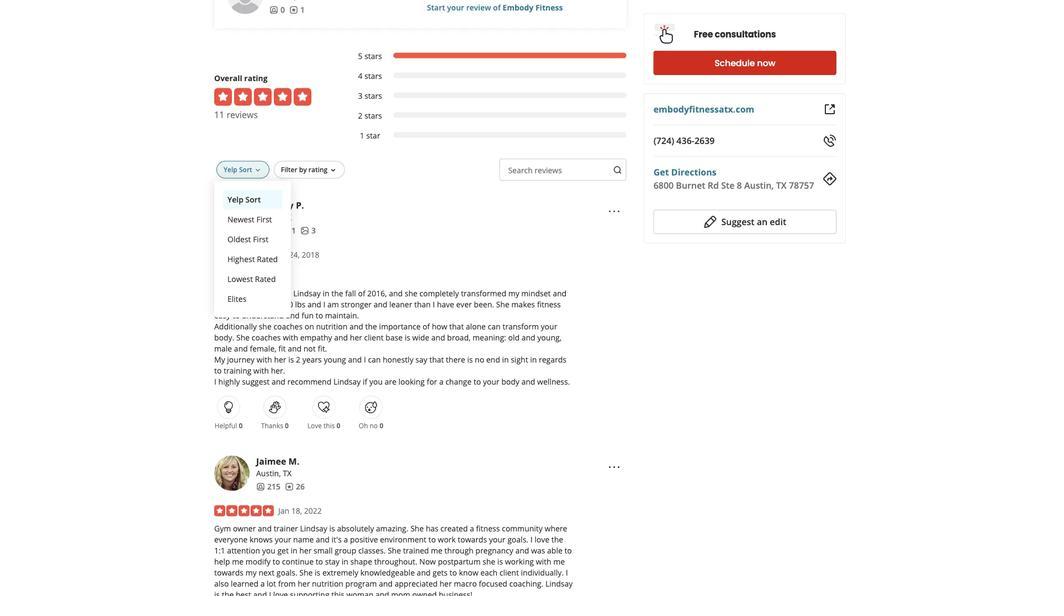Task type: locate. For each thing, give the bounding box(es) containing it.
is left wide
[[405, 332, 410, 343]]

0 horizontal spatial have
[[250, 299, 267, 310]]

  text field
[[499, 159, 626, 181]]

2022
[[304, 506, 322, 517]]

tx inside industry p. austin, tx
[[283, 212, 292, 223]]

been.
[[474, 299, 494, 310]]

appreciated
[[395, 579, 438, 589]]

0 horizontal spatial 16 friends v2 image
[[256, 483, 265, 492]]

newest first button
[[223, 210, 282, 230]]

filter
[[281, 165, 297, 174]]

in up am at the left bottom
[[323, 288, 329, 299]]

empathy
[[300, 332, 332, 343]]

you inside gym owner and trainer lindsay is absolutely amazing. she has created a fitness community where everyone knows your name and it's a positive environment to work towards your goals. i love the 1:1 attention you get in her small group classes.  she trained me through pregnancy and was able to help me modify to continue to stay in shape throughout. now postpartum she is working with me towards my next goals. she is extremely knowledgeable and gets to know each client individually. i also learned a lot from her nutrition program and appreciated her macro focused coaching. lindsay is the best and i love supporting this woman and mom owned business!
[[262, 546, 275, 556]]

0 vertical spatial coaches
[[274, 321, 303, 332]]

0 horizontal spatial 1
[[292, 226, 296, 236]]

1 horizontal spatial 3
[[358, 91, 362, 101]]

1 vertical spatial you
[[262, 546, 275, 556]]

first up highest rated button
[[253, 234, 268, 245]]

tx down m.
[[283, 469, 292, 479]]

no left end
[[475, 355, 484, 365]]

(0 reactions) element right helpful on the left bottom of the page
[[239, 422, 243, 431]]

rated inside button
[[255, 274, 276, 285]]

friends element containing 215
[[256, 482, 280, 493]]

nutrition down maintain.
[[316, 321, 347, 332]]

0 vertical spatial tx
[[776, 179, 787, 191]]

lot
[[267, 579, 276, 589]]

3 for 3 stars
[[358, 91, 362, 101]]

1 stars from the top
[[364, 51, 382, 62]]

you right if
[[369, 377, 383, 387]]

0 vertical spatial rated
[[257, 254, 278, 265]]

tx
[[776, 179, 787, 191], [283, 212, 292, 223], [283, 469, 292, 479]]

search reviews
[[508, 165, 562, 176]]

yelp up newest
[[227, 195, 243, 205]]

1 vertical spatial she
[[259, 321, 272, 332]]

2 (0 reactions) element from the left
[[285, 422, 289, 431]]

2 horizontal spatial of
[[493, 3, 501, 13]]

1 inside reviews element
[[300, 5, 305, 15]]

sort inside popup button
[[239, 165, 252, 174]]

(0 reactions) element for helpful 0
[[239, 422, 243, 431]]

goals.
[[508, 535, 528, 545], [276, 568, 297, 578]]

that up broad,
[[449, 321, 464, 332]]

1 vertical spatial fitness
[[476, 524, 500, 534]]

of right review on the top left of the page
[[493, 3, 501, 13]]

1 horizontal spatial fitness
[[537, 299, 561, 310]]

she
[[496, 299, 509, 310], [236, 332, 250, 343], [410, 524, 424, 534], [388, 546, 401, 556], [299, 568, 313, 578]]

1 vertical spatial of
[[358, 288, 365, 299]]

1 vertical spatial sort
[[245, 195, 261, 205]]

with up 20
[[276, 288, 291, 299]]

tx inside jaimee m. austin, tx
[[283, 469, 292, 479]]

2 5 star rating image from the top
[[214, 250, 274, 261]]

0 vertical spatial no
[[475, 355, 484, 365]]

towards down help
[[214, 568, 244, 578]]

2 vertical spatial austin,
[[256, 469, 281, 479]]

16 friends v2 image for 0
[[269, 6, 278, 15]]

3 down the 4
[[358, 91, 362, 101]]

1 horizontal spatial 1
[[300, 5, 305, 15]]

reviews element for 0
[[289, 5, 305, 16]]

individually.
[[521, 568, 564, 578]]

meaning:
[[473, 332, 506, 343]]

female,
[[250, 343, 276, 354]]

4 stars from the top
[[364, 111, 382, 121]]

suggest
[[721, 216, 754, 228]]

rated inside button
[[257, 254, 278, 265]]

ever
[[456, 299, 472, 310]]

nutrition inside i started training with lindsay in the fall of 2016, and she completely transformed my mindset and lifestyle. i have lost 20 lbs and i am stronger and leaner than i have ever been. she makes fitness easy to understand and fun to maintain. additionally she coaches on nutrition and the importance of how that alone can transform your body.  she coaches with empathy and her client base is wide and broad, meaning: old and young, male and female, fit and not fit. my journey with her is 2 years young and i can honestly say that there is no end in sight in regards to training with her. i highly suggest and recommend lindsay if you are looking for a change to your body and wellness.
[[316, 321, 347, 332]]

0 horizontal spatial 2
[[296, 355, 300, 365]]

continue
[[282, 557, 314, 567]]

0 horizontal spatial fitness
[[476, 524, 500, 534]]

woman
[[347, 590, 373, 596]]

she inside gym owner and trainer lindsay is absolutely amazing. she has created a fitness community where everyone knows your name and it's a positive environment to work towards your goals. i love the 1:1 attention you get in her small group classes.  she trained me through pregnancy and was able to help me modify to continue to stay in shape throughout. now postpartum she is working with me towards my next goals. she is extremely knowledgeable and gets to know each client individually. i also learned a lot from her nutrition program and appreciated her macro focused coaching. lindsay is the best and i love supporting this woman and mom owned business!
[[483, 557, 495, 567]]

1 horizontal spatial my
[[508, 288, 519, 299]]

say
[[416, 355, 427, 365]]

goals. up the from
[[276, 568, 297, 578]]

her down 'gets'
[[440, 579, 452, 589]]

her down name
[[299, 546, 312, 556]]

0 vertical spatial 1
[[300, 5, 305, 15]]

sort for yelp sort button in the top left of the page
[[245, 195, 261, 205]]

that right say
[[429, 355, 444, 365]]

my up learned
[[246, 568, 257, 578]]

friends element for industry
[[256, 225, 276, 236]]

0 vertical spatial first
[[256, 215, 272, 225]]

2016,
[[367, 288, 387, 299]]

2 vertical spatial 1
[[292, 226, 296, 236]]

reviews right search
[[535, 165, 562, 176]]

jul
[[278, 250, 287, 260]]

5 star rating image up owner
[[214, 506, 274, 517]]

goals. down community
[[508, 535, 528, 545]]

this right love
[[324, 422, 335, 431]]

16 chevron down v2 image for filter by rating
[[329, 166, 338, 175]]

to down get
[[273, 557, 280, 567]]

m.
[[289, 456, 299, 467]]

rating inside dropdown button
[[309, 165, 328, 174]]

my up makes
[[508, 288, 519, 299]]

coaching.
[[509, 579, 543, 589]]

0 horizontal spatial 16 chevron down v2 image
[[253, 166, 262, 175]]

i right lifestyle.
[[246, 299, 248, 310]]

1 horizontal spatial no
[[475, 355, 484, 365]]

fitness down mindset
[[537, 299, 561, 310]]

0 vertical spatial client
[[364, 332, 384, 343]]

have
[[250, 299, 267, 310], [437, 299, 454, 310]]

client left base
[[364, 332, 384, 343]]

3 for 3
[[311, 226, 316, 236]]

can up meaning:
[[488, 321, 501, 332]]

0 vertical spatial rating
[[244, 73, 268, 84]]

0 vertical spatial of
[[493, 3, 501, 13]]

are
[[385, 377, 396, 387]]

0 horizontal spatial towards
[[214, 568, 244, 578]]

a inside i started training with lindsay in the fall of 2016, and she completely transformed my mindset and lifestyle. i have lost 20 lbs and i am stronger and leaner than i have ever been. she makes fitness easy to understand and fun to maintain. additionally she coaches on nutrition and the importance of how that alone can transform your body.  she coaches with empathy and her client base is wide and broad, meaning: old and young, male and female, fit and not fit. my journey with her is 2 years young and i can honestly say that there is no end in sight in regards to training with her. i highly suggest and recommend lindsay if you are looking for a change to your body and wellness.
[[439, 377, 444, 387]]

5 star rating image for 11 reviews
[[214, 88, 311, 106]]

can left honestly
[[368, 355, 381, 365]]

not
[[304, 343, 316, 354]]

yelp
[[224, 165, 237, 174], [227, 195, 243, 205]]

helpful 0
[[215, 422, 243, 431]]

11
[[214, 109, 224, 121]]

reviews element containing 26
[[285, 482, 305, 493]]

2 vertical spatial friends element
[[256, 482, 280, 493]]

2 have from the left
[[437, 299, 454, 310]]

your up young,
[[541, 321, 557, 332]]

0 horizontal spatial of
[[358, 288, 365, 299]]

this down extremely
[[331, 590, 345, 596]]

0 horizontal spatial that
[[429, 355, 444, 365]]

austin, inside industry p. austin, tx
[[256, 212, 281, 223]]

2 down 3 stars
[[358, 111, 362, 121]]

me
[[431, 546, 443, 556], [232, 557, 244, 567], [553, 557, 565, 567]]

by
[[299, 165, 307, 174]]

your up pregnancy
[[489, 535, 505, 545]]

1 horizontal spatial 2
[[358, 111, 362, 121]]

0 vertical spatial she
[[405, 288, 417, 299]]

1 vertical spatial nutrition
[[312, 579, 343, 589]]

4 (0 reactions) element from the left
[[380, 422, 383, 431]]

11 reviews
[[214, 109, 258, 121]]

filter reviews by 2 stars rating element
[[347, 111, 626, 122]]

lindsay left if
[[333, 377, 361, 387]]

stars right 5
[[364, 51, 382, 62]]

friends element containing 72
[[256, 225, 276, 236]]

with up individually.
[[536, 557, 551, 567]]

elites button
[[223, 289, 282, 309]]

additionally
[[214, 321, 257, 332]]

yelp up yelp sort button in the top left of the page
[[224, 165, 237, 174]]

2 horizontal spatial me
[[553, 557, 565, 567]]

0 vertical spatial can
[[488, 321, 501, 332]]

5 star rating image for jul 24, 2018
[[214, 250, 274, 261]]

young,
[[537, 332, 562, 343]]

you inside i started training with lindsay in the fall of 2016, and she completely transformed my mindset and lifestyle. i have lost 20 lbs and i am stronger and leaner than i have ever been. she makes fitness easy to understand and fun to maintain. additionally she coaches on nutrition and the importance of how that alone can transform your body.  she coaches with empathy and her client base is wide and broad, meaning: old and young, male and female, fit and not fit. my journey with her is 2 years young and i can honestly say that there is no end in sight in regards to training with her. i highly suggest and recommend lindsay if you are looking for a change to your body and wellness.
[[369, 377, 383, 387]]

austin, inside jaimee m. austin, tx
[[256, 469, 281, 479]]

2 left years
[[296, 355, 300, 365]]

lindsay
[[293, 288, 321, 299], [333, 377, 361, 387], [300, 524, 327, 534], [545, 579, 573, 589]]

1 vertical spatial that
[[429, 355, 444, 365]]

reviews right 11
[[227, 109, 258, 121]]

makes
[[511, 299, 535, 310]]

1 vertical spatial rated
[[255, 274, 276, 285]]

16 friends v2 image
[[269, 6, 278, 15], [256, 483, 265, 492]]

stars for 2 stars
[[364, 111, 382, 121]]

base
[[386, 332, 403, 343]]

yelp inside popup button
[[224, 165, 237, 174]]

coaches left the on on the left bottom of page
[[274, 321, 303, 332]]

1 horizontal spatial that
[[449, 321, 464, 332]]

an
[[757, 216, 768, 228]]

1 vertical spatial reviews element
[[285, 482, 305, 493]]

1 for 0
[[300, 5, 305, 15]]

yelp sort up yelp sort button in the top left of the page
[[224, 165, 252, 174]]

0 vertical spatial 16 review v2 image
[[289, 6, 298, 15]]

16 review v2 image for 26
[[285, 483, 294, 492]]

photo of industry p. image
[[214, 200, 250, 235]]

fitness inside gym owner and trainer lindsay is absolutely amazing. she has created a fitness community where everyone knows your name and it's a positive environment to work towards your goals. i love the 1:1 attention you get in her small group classes.  she trained me through pregnancy and was able to help me modify to continue to stay in shape throughout. now postpartum she is working with me towards my next goals. she is extremely knowledgeable and gets to know each client individually. i also learned a lot from her nutrition program and appreciated her macro focused coaching. lindsay is the best and i love supporting this woman and mom owned business!
[[476, 524, 500, 534]]

i
[[214, 288, 216, 299], [246, 299, 248, 310], [323, 299, 325, 310], [433, 299, 435, 310], [364, 355, 366, 365], [214, 377, 216, 387], [530, 535, 533, 545], [566, 568, 568, 578], [269, 590, 271, 596]]

first for oldest first
[[253, 234, 268, 245]]

1 vertical spatial training
[[224, 366, 251, 376]]

1 vertical spatial 16 friends v2 image
[[256, 483, 265, 492]]

from
[[278, 579, 296, 589]]

friends element
[[269, 5, 285, 16], [256, 225, 276, 236], [256, 482, 280, 493]]

coaches up the female, at left bottom
[[252, 332, 281, 343]]

0 horizontal spatial client
[[364, 332, 384, 343]]

gym
[[214, 524, 231, 534]]

yelp for yelp sort popup button
[[224, 165, 237, 174]]

to down postpartum
[[450, 568, 457, 578]]

1 vertical spatial first
[[253, 234, 268, 245]]

1 (0 reactions) element from the left
[[239, 422, 243, 431]]

get
[[654, 166, 669, 178]]

72
[[267, 226, 276, 236]]

work
[[438, 535, 456, 545]]

filter reviews by 5 stars rating element
[[347, 51, 626, 62]]

5 star rating image down oldest first
[[214, 250, 274, 261]]

yelp inside button
[[227, 195, 243, 205]]

18,
[[291, 506, 302, 517]]

stars up star
[[364, 111, 382, 121]]

1 horizontal spatial love
[[535, 535, 549, 545]]

3 inside the photos element
[[311, 226, 316, 236]]

austin, for jaimee m.
[[256, 469, 281, 479]]

towards up the through
[[458, 535, 487, 545]]

client down "working"
[[500, 568, 519, 578]]

your
[[447, 3, 464, 13], [541, 321, 557, 332], [483, 377, 499, 387], [275, 535, 291, 545], [489, 535, 505, 545]]

journey
[[227, 355, 255, 365]]

focused
[[479, 579, 507, 589]]

1 vertical spatial love
[[273, 590, 288, 596]]

filter reviews by 4 stars rating element
[[347, 71, 626, 82]]

16 chevron down v2 image
[[253, 166, 262, 175], [329, 166, 338, 175]]

1 vertical spatial yelp
[[227, 195, 243, 205]]

1 for austin, tx
[[292, 226, 296, 236]]

austin, inside get directions 6800 burnet rd ste 8 austin, tx 78757
[[744, 179, 774, 191]]

20
[[284, 299, 293, 310]]

0 vertical spatial sort
[[239, 165, 252, 174]]

3 stars from the top
[[364, 91, 382, 101]]

3 inside filter reviews by 3 stars rating element
[[358, 91, 362, 101]]

0 vertical spatial yelp
[[224, 165, 237, 174]]

on
[[305, 321, 314, 332]]

0 vertical spatial fitness
[[537, 299, 561, 310]]

with up suggest
[[253, 366, 269, 376]]

leaner
[[389, 299, 412, 310]]

with inside gym owner and trainer lindsay is absolutely amazing. she has created a fitness community where everyone knows your name and it's a positive environment to work towards your goals. i love the 1:1 attention you get in her small group classes.  she trained me through pregnancy and was able to help me modify to continue to stay in shape throughout. now postpartum she is working with me towards my next goals. she is extremely knowledgeable and gets to know each client individually. i also learned a lot from her nutrition program and appreciated her macro focused coaching. lindsay is the best and i love supporting this woman and mom owned business!
[[536, 557, 551, 567]]

lindsay down individually.
[[545, 579, 573, 589]]

honestly
[[383, 355, 414, 365]]

reviews for 11 reviews
[[227, 109, 258, 121]]

rated up elites button
[[255, 274, 276, 285]]

in right get
[[291, 546, 297, 556]]

first for newest first
[[256, 215, 272, 225]]

postpartum
[[438, 557, 481, 567]]

nutrition down extremely
[[312, 579, 343, 589]]

newest first
[[227, 215, 272, 225]]

my
[[214, 355, 225, 365]]

sort inside button
[[245, 195, 261, 205]]

working
[[505, 557, 534, 567]]

0 vertical spatial nutrition
[[316, 321, 347, 332]]

fitness inside i started training with lindsay in the fall of 2016, and she completely transformed my mindset and lifestyle. i have lost 20 lbs and i am stronger and leaner than i have ever been. she makes fitness easy to understand and fun to maintain. additionally she coaches on nutrition and the importance of how that alone can transform your body.  she coaches with empathy and her client base is wide and broad, meaning: old and young, male and female, fit and not fit. my journey with her is 2 years young and i can honestly say that there is no end in sight in regards to training with her. i highly suggest and recommend lindsay if you are looking for a change to your body and wellness.
[[537, 299, 561, 310]]

1 vertical spatial my
[[246, 568, 257, 578]]

1 horizontal spatial you
[[369, 377, 383, 387]]

that
[[449, 321, 464, 332], [429, 355, 444, 365]]

embodyfitnessatx.com
[[654, 103, 754, 115]]

menu image
[[608, 461, 621, 474]]

no inside i started training with lindsay in the fall of 2016, and she completely transformed my mindset and lifestyle. i have lost 20 lbs and i am stronger and leaner than i have ever been. she makes fitness easy to understand and fun to maintain. additionally she coaches on nutrition and the importance of how that alone can transform your body.  she coaches with empathy and her client base is wide and broad, meaning: old and young, male and female, fit and not fit. my journey with her is 2 years young and i can honestly say that there is no end in sight in regards to training with her. i highly suggest and recommend lindsay if you are looking for a change to your body and wellness.
[[475, 355, 484, 365]]

photo of jaimee m. image
[[214, 456, 250, 491]]

1 vertical spatial 5 star rating image
[[214, 250, 274, 261]]

jaimee m. austin, tx
[[256, 456, 299, 479]]

1 horizontal spatial 16 friends v2 image
[[269, 6, 278, 15]]

rated
[[257, 254, 278, 265], [255, 274, 276, 285]]

my inside gym owner and trainer lindsay is absolutely amazing. she has created a fitness community where everyone knows your name and it's a positive environment to work towards your goals. i love the 1:1 attention you get in her small group classes.  she trained me through pregnancy and was able to help me modify to continue to stay in shape throughout. now postpartum she is working with me towards my next goals. she is extremely knowledgeable and gets to know each client individually. i also learned a lot from her nutrition program and appreciated her macro focused coaching. lindsay is the best and i love supporting this woman and mom owned business!
[[246, 568, 257, 578]]

2 vertical spatial 5 star rating image
[[214, 506, 274, 517]]

16 review v2 image for 1
[[289, 6, 298, 15]]

436-
[[677, 135, 695, 147]]

2 inside i started training with lindsay in the fall of 2016, and she completely transformed my mindset and lifestyle. i have lost 20 lbs and i am stronger and leaner than i have ever been. she makes fitness easy to understand and fun to maintain. additionally she coaches on nutrition and the importance of how that alone can transform your body.  she coaches with empathy and her client base is wide and broad, meaning: old and young, male and female, fit and not fit. my journey with her is 2 years young and i can honestly say that there is no end in sight in regards to training with her. i highly suggest and recommend lindsay if you are looking for a change to your body and wellness.
[[296, 355, 300, 365]]

24 directions v2 image
[[823, 172, 836, 186]]

end
[[486, 355, 500, 365]]

0 horizontal spatial love
[[273, 590, 288, 596]]

review
[[249, 267, 272, 276]]

is down pregnancy
[[497, 557, 503, 567]]

1 vertical spatial tx
[[283, 212, 292, 223]]

2 vertical spatial she
[[483, 557, 495, 567]]

first down highest in the left top of the page
[[225, 267, 239, 276]]

0 inside friends element
[[280, 5, 285, 15]]

0 horizontal spatial you
[[262, 546, 275, 556]]

in down group
[[342, 557, 348, 567]]

1 horizontal spatial rating
[[309, 165, 328, 174]]

tx inside get directions 6800 burnet rd ste 8 austin, tx 78757
[[776, 179, 787, 191]]

0 horizontal spatial reviews
[[227, 109, 258, 121]]

1 vertical spatial rating
[[309, 165, 328, 174]]

search image
[[613, 166, 622, 175]]

1 16 chevron down v2 image from the left
[[253, 166, 262, 175]]

3 (0 reactions) element from the left
[[337, 422, 340, 431]]

1 horizontal spatial reviews
[[535, 165, 562, 176]]

business!
[[439, 590, 472, 596]]

this inside gym owner and trainer lindsay is absolutely amazing. she has created a fitness community where everyone knows your name and it's a positive environment to work towards your goals. i love the 1:1 attention you get in her small group classes.  she trained me through pregnancy and was able to help me modify to continue to stay in shape throughout. now postpartum she is working with me towards my next goals. she is extremely knowledgeable and gets to know each client individually. i also learned a lot from her nutrition program and appreciated her macro focused coaching. lindsay is the best and i love supporting this woman and mom owned business!
[[331, 590, 345, 596]]

highest
[[227, 254, 255, 265]]

1 horizontal spatial towards
[[458, 535, 487, 545]]

attention
[[227, 546, 260, 556]]

1 horizontal spatial have
[[437, 299, 454, 310]]

me down attention
[[232, 557, 244, 567]]

0 horizontal spatial can
[[368, 355, 381, 365]]

2 vertical spatial of
[[423, 321, 430, 332]]

suggest an edit
[[721, 216, 786, 228]]

16 review v2 image
[[289, 6, 298, 15], [285, 483, 294, 492]]

0 horizontal spatial my
[[246, 568, 257, 578]]

stars right the 4
[[364, 71, 382, 82]]

0 horizontal spatial rating
[[244, 73, 268, 84]]

0 vertical spatial friends element
[[269, 5, 285, 16]]

2 stars from the top
[[364, 71, 382, 82]]

yelp sort inside popup button
[[224, 165, 252, 174]]

a left "lot"
[[260, 579, 265, 589]]

16 chevron down v2 image inside filter by rating dropdown button
[[329, 166, 338, 175]]

3 right 16 photos v2
[[311, 226, 316, 236]]

yelp sort up newest
[[227, 195, 261, 205]]

young
[[324, 355, 346, 365]]

stronger
[[341, 299, 372, 310]]

(0 reactions) element
[[239, 422, 243, 431], [285, 422, 289, 431], [337, 422, 340, 431], [380, 422, 383, 431]]

in right sight
[[530, 355, 537, 365]]

5 star rating image
[[214, 88, 311, 106], [214, 250, 274, 261], [214, 506, 274, 517]]

3 5 star rating image from the top
[[214, 506, 274, 517]]

reviews element
[[289, 5, 305, 16], [285, 482, 305, 493]]

rated up review
[[257, 254, 278, 265]]

she up leaner
[[405, 288, 417, 299]]

0 vertical spatial 3
[[358, 91, 362, 101]]

1 vertical spatial austin,
[[256, 212, 281, 223]]

16 chevron down v2 image right filter by rating
[[329, 166, 338, 175]]

jan 18, 2022
[[278, 506, 322, 517]]

she right been.
[[496, 299, 509, 310]]

78757
[[789, 179, 814, 191]]

reviews
[[227, 109, 258, 121], [535, 165, 562, 176]]

2639
[[695, 135, 715, 147]]

ste
[[721, 179, 735, 191]]

a right for
[[439, 377, 444, 387]]

the down also
[[222, 590, 234, 596]]

1 vertical spatial goals.
[[276, 568, 297, 578]]

0 vertical spatial 16 friends v2 image
[[269, 6, 278, 15]]

with
[[276, 288, 291, 299], [283, 332, 298, 343], [257, 355, 272, 365], [253, 366, 269, 376], [536, 557, 551, 567]]

1 5 star rating image from the top
[[214, 88, 311, 106]]

1 vertical spatial reviews
[[535, 165, 562, 176]]

to down highest in the left top of the page
[[241, 267, 248, 276]]

you down knows at the left of the page
[[262, 546, 275, 556]]

with down the female, at left bottom
[[257, 355, 272, 365]]

of right fall
[[358, 288, 365, 299]]

sort for yelp sort popup button
[[239, 165, 252, 174]]

reviews element containing 1
[[289, 5, 305, 16]]

0 horizontal spatial 3
[[311, 226, 316, 236]]

no right oh
[[370, 422, 378, 431]]

free consultations
[[694, 28, 776, 41]]

2 horizontal spatial she
[[483, 557, 495, 567]]

(724)
[[654, 135, 674, 147]]

yelp sort inside button
[[227, 195, 261, 205]]

to right change
[[474, 377, 481, 387]]

1 vertical spatial 16 review v2 image
[[285, 483, 294, 492]]

has
[[426, 524, 439, 534]]

1 vertical spatial client
[[500, 568, 519, 578]]

0 vertical spatial my
[[508, 288, 519, 299]]

0 vertical spatial love
[[535, 535, 549, 545]]

2 stars
[[358, 111, 382, 121]]

16 chevron down v2 image inside yelp sort popup button
[[253, 166, 262, 175]]

16 chevron down v2 image up yelp sort button in the top left of the page
[[253, 166, 262, 175]]

love up was
[[535, 535, 549, 545]]

rating right by
[[309, 165, 328, 174]]

me up now
[[431, 546, 443, 556]]

2 16 chevron down v2 image from the left
[[329, 166, 338, 175]]

me down able
[[553, 557, 565, 567]]

0 vertical spatial 5 star rating image
[[214, 88, 311, 106]]

rated for highest rated
[[257, 254, 278, 265]]

love down the from
[[273, 590, 288, 596]]

austin,
[[744, 179, 774, 191], [256, 212, 281, 223], [256, 469, 281, 479]]

24 pencil v2 image
[[704, 215, 717, 229]]

1 vertical spatial 1
[[360, 131, 364, 141]]

she up each
[[483, 557, 495, 567]]

schedule now
[[715, 57, 775, 69]]

2 vertical spatial tx
[[283, 469, 292, 479]]

client
[[364, 332, 384, 343], [500, 568, 519, 578]]

0 vertical spatial training
[[246, 288, 274, 299]]



Task type: vqa. For each thing, say whether or not it's contained in the screenshot.
OWNER
yes



Task type: describe. For each thing, give the bounding box(es) containing it.
oh
[[359, 422, 368, 431]]

(0 reactions) element for thanks 0
[[285, 422, 289, 431]]

i up was
[[530, 535, 533, 545]]

importance
[[379, 321, 421, 332]]

(0 reactions) element for oh no 0
[[380, 422, 383, 431]]

program
[[345, 579, 377, 589]]

she down the continue
[[299, 568, 313, 578]]

(724) 436-2639
[[654, 135, 715, 147]]

a right it's
[[344, 535, 348, 545]]

reviews for search reviews
[[535, 165, 562, 176]]

she up 'throughout.'
[[388, 546, 401, 556]]

shape
[[350, 557, 372, 567]]

your right start
[[447, 3, 464, 13]]

start your review of embody fitness
[[427, 3, 563, 13]]

get
[[277, 546, 289, 556]]

1 vertical spatial towards
[[214, 568, 244, 578]]

yelp sort for yelp sort button in the top left of the page
[[227, 195, 261, 205]]

each
[[480, 568, 498, 578]]

tx for p.
[[283, 212, 292, 223]]

filter by rating
[[281, 165, 328, 174]]

i left am at the left bottom
[[323, 299, 325, 310]]

4 stars
[[358, 71, 382, 82]]

yelp for yelp sort button in the top left of the page
[[227, 195, 243, 205]]

owned
[[412, 590, 437, 596]]

started
[[218, 288, 244, 299]]

filter reviews by 3 stars rating element
[[347, 91, 626, 102]]

is up "supporting"
[[315, 568, 320, 578]]

rated for lowest rated
[[255, 274, 276, 285]]

0 horizontal spatial goals.
[[276, 568, 297, 578]]

24 external link v2 image
[[823, 103, 836, 116]]

reviews element for 215
[[285, 482, 305, 493]]

oldest first button
[[223, 230, 282, 250]]

regards
[[539, 355, 567, 365]]

her down the fit
[[274, 355, 286, 365]]

body
[[501, 377, 519, 387]]

26
[[296, 482, 305, 492]]

2 vertical spatial first
[[225, 267, 239, 276]]

i left highly
[[214, 377, 216, 387]]

0 horizontal spatial me
[[232, 557, 244, 567]]

name
[[293, 535, 314, 545]]

classes.
[[358, 546, 386, 556]]

absolutely
[[337, 524, 374, 534]]

old
[[508, 332, 520, 343]]

your left body
[[483, 377, 499, 387]]

transformed
[[461, 288, 506, 299]]

filter reviews by 1 star rating element
[[347, 130, 626, 141]]

mom
[[391, 590, 410, 596]]

she left has
[[410, 524, 424, 534]]

photos element
[[300, 225, 316, 236]]

austin, for industry p.
[[256, 212, 281, 223]]

menu image
[[608, 205, 621, 218]]

2 horizontal spatial 1
[[360, 131, 364, 141]]

6800
[[654, 179, 674, 191]]

i right the than
[[433, 299, 435, 310]]

review
[[466, 3, 491, 13]]

1 horizontal spatial me
[[431, 546, 443, 556]]

maintain.
[[325, 310, 359, 321]]

rd
[[708, 179, 719, 191]]

is left years
[[288, 355, 294, 365]]

best
[[236, 590, 251, 596]]

extremely
[[322, 568, 358, 578]]

lindsay up name
[[300, 524, 327, 534]]

friends element for jaimee
[[256, 482, 280, 493]]

highly
[[218, 377, 240, 387]]

to up additionally
[[232, 310, 240, 321]]

yelp sort button
[[223, 190, 282, 210]]

to right able
[[565, 546, 572, 556]]

lbs
[[295, 299, 305, 310]]

burnet
[[676, 179, 705, 191]]

1 horizontal spatial she
[[405, 288, 417, 299]]

love
[[307, 422, 322, 431]]

24,
[[289, 250, 300, 260]]

24 phone v2 image
[[823, 134, 836, 147]]

to down has
[[428, 535, 436, 545]]

i right individually.
[[566, 568, 568, 578]]

is up it's
[[329, 524, 335, 534]]

group
[[335, 546, 356, 556]]

is right "there"
[[467, 355, 473, 365]]

to down the my
[[214, 366, 222, 376]]

how
[[432, 321, 447, 332]]

the up am at the left bottom
[[331, 288, 343, 299]]

directions
[[671, 166, 716, 178]]

my inside i started training with lindsay in the fall of 2016, and she completely transformed my mindset and lifestyle. i have lost 20 lbs and i am stronger and leaner than i have ever been. she makes fitness easy to understand and fun to maintain. additionally she coaches on nutrition and the importance of how that alone can transform your body.  she coaches with empathy and her client base is wide and broad, meaning: old and young, male and female, fit and not fit. my journey with her is 2 years young and i can honestly say that there is no end in sight in regards to training with her. i highly suggest and recommend lindsay if you are looking for a change to your body and wellness.
[[508, 288, 519, 299]]

start
[[427, 3, 445, 13]]

jul 24, 2018
[[278, 250, 319, 260]]

fitness
[[536, 3, 563, 13]]

to right fun
[[316, 310, 323, 321]]

0 vertical spatial goals.
[[508, 535, 528, 545]]

0 vertical spatial that
[[449, 321, 464, 332]]

0 vertical spatial this
[[324, 422, 335, 431]]

completely
[[419, 288, 459, 299]]

1 vertical spatial coaches
[[252, 332, 281, 343]]

tx for m.
[[283, 469, 292, 479]]

lindsay up the lbs
[[293, 288, 321, 299]]

(0 reactions) element for love this 0
[[337, 422, 340, 431]]

0 vertical spatial towards
[[458, 535, 487, 545]]

star
[[366, 131, 380, 141]]

jaimee m. link
[[256, 456, 299, 467]]

environment
[[380, 535, 426, 545]]

a right the created
[[470, 524, 474, 534]]

5
[[358, 51, 362, 62]]

client inside gym owner and trainer lindsay is absolutely amazing. she has created a fitness community where everyone knows your name and it's a positive environment to work towards your goals. i love the 1:1 attention you get in her small group classes.  she trained me through pregnancy and was able to help me modify to continue to stay in shape throughout. now postpartum she is working with me towards my next goals. she is extremely knowledgeable and gets to know each client individually. i also learned a lot from her nutrition program and appreciated her macro focused coaching. lindsay is the best and i love supporting this woman and mom owned business!
[[500, 568, 519, 578]]

know
[[459, 568, 478, 578]]

stars for 4 stars
[[364, 71, 382, 82]]

4
[[358, 71, 362, 82]]

love this 0
[[307, 422, 340, 431]]

she down additionally
[[236, 332, 250, 343]]

her down maintain.
[[350, 332, 362, 343]]

help
[[214, 557, 230, 567]]

p.
[[296, 199, 304, 211]]

i down "lot"
[[269, 590, 271, 596]]

broad,
[[447, 332, 471, 343]]

knowledgeable
[[360, 568, 415, 578]]

i left 'started'
[[214, 288, 216, 299]]

filter by rating button
[[274, 161, 345, 179]]

3 stars
[[358, 91, 382, 101]]

suggest
[[242, 377, 270, 387]]

16 photos v2 image
[[300, 227, 309, 236]]

i up if
[[364, 355, 366, 365]]

gym owner and trainer lindsay is absolutely amazing. she has created a fitness community where everyone knows your name and it's a positive environment to work towards your goals. i love the 1:1 attention you get in her small group classes.  she trained me through pregnancy and was able to help me modify to continue to stay in shape throughout. now postpartum she is working with me towards my next goals. she is extremely knowledgeable and gets to know each client individually. i also learned a lot from her nutrition program and appreciated her macro focused coaching. lindsay is the best and i love supporting this woman and mom owned business!
[[214, 524, 573, 596]]

stars for 3 stars
[[364, 91, 382, 101]]

industry
[[256, 199, 294, 211]]

small
[[314, 546, 333, 556]]

industry p. link
[[256, 199, 304, 211]]

5 star rating image for jan 18, 2022
[[214, 506, 274, 517]]

in right end
[[502, 355, 509, 365]]

transform
[[503, 321, 539, 332]]

to down small
[[316, 557, 323, 567]]

your up get
[[275, 535, 291, 545]]

supporting
[[290, 590, 329, 596]]

wide
[[412, 332, 429, 343]]

throughout.
[[374, 557, 417, 567]]

oldest
[[227, 234, 251, 245]]

yelp sort for yelp sort popup button
[[224, 165, 252, 174]]

thanks 0
[[261, 422, 289, 431]]

is down also
[[214, 590, 220, 596]]

friends element containing 0
[[269, 5, 285, 16]]

nutrition inside gym owner and trainer lindsay is absolutely amazing. she has created a fitness community where everyone knows your name and it's a positive environment to work towards your goals. i love the 1:1 attention you get in her small group classes.  she trained me through pregnancy and was able to help me modify to continue to stay in shape throughout. now postpartum she is working with me towards my next goals. she is extremely knowledgeable and gets to know each client individually. i also learned a lot from her nutrition program and appreciated her macro focused coaching. lindsay is the best and i love supporting this woman and mom owned business!
[[312, 579, 343, 589]]

0 vertical spatial 2
[[358, 111, 362, 121]]

16 chevron down v2 image for yelp sort
[[253, 166, 262, 175]]

lowest rated button
[[223, 270, 282, 289]]

learned
[[231, 579, 258, 589]]

16 friends v2 image for 215
[[256, 483, 265, 492]]

consultations
[[715, 28, 776, 41]]

1 have from the left
[[250, 299, 267, 310]]

alone
[[466, 321, 486, 332]]

knows
[[250, 535, 273, 545]]

1 horizontal spatial of
[[423, 321, 430, 332]]

her up "supporting"
[[298, 579, 310, 589]]

i started training with lindsay in the fall of 2016, and she completely transformed my mindset and lifestyle. i have lost 20 lbs and i am stronger and leaner than i have ever been. she makes fitness easy to understand and fun to maintain. additionally she coaches on nutrition and the importance of how that alone can transform your body.  she coaches with empathy and her client base is wide and broad, meaning: old and young, male and female, fit and not fit. my journey with her is 2 years young and i can honestly say that there is no end in sight in regards to training with her. i highly suggest and recommend lindsay if you are looking for a change to your body and wellness.
[[214, 288, 570, 387]]

215
[[267, 482, 280, 492]]

stars for 5 stars
[[364, 51, 382, 62]]

0 horizontal spatial no
[[370, 422, 378, 431]]

0 horizontal spatial she
[[259, 321, 272, 332]]

1 vertical spatial can
[[368, 355, 381, 365]]

newest
[[227, 215, 254, 225]]

oldest first
[[227, 234, 268, 245]]

gets
[[433, 568, 448, 578]]

sight
[[511, 355, 528, 365]]

the down stronger
[[365, 321, 377, 332]]

the down where
[[551, 535, 563, 545]]

free
[[694, 28, 713, 41]]

with up the fit
[[283, 332, 298, 343]]

easy
[[214, 310, 230, 321]]

client inside i started training with lindsay in the fall of 2016, and she completely transformed my mindset and lifestyle. i have lost 20 lbs and i am stronger and leaner than i have ever been. she makes fitness easy to understand and fun to maintain. additionally she coaches on nutrition and the importance of how that alone can transform your body.  she coaches with empathy and her client base is wide and broad, meaning: old and young, male and female, fit and not fit. my journey with her is 2 years young and i can honestly say that there is no end in sight in regards to training with her. i highly suggest and recommend lindsay if you are looking for a change to your body and wellness.
[[364, 332, 384, 343]]

macro
[[454, 579, 477, 589]]



